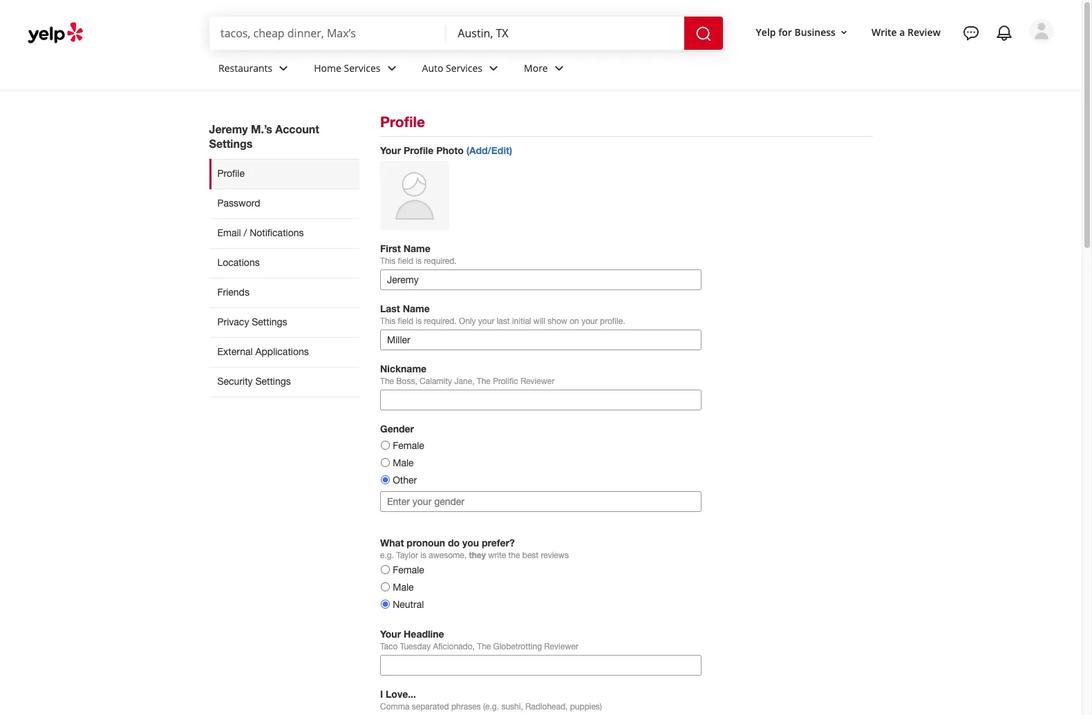 Task type: describe. For each thing, give the bounding box(es) containing it.
i
[[380, 689, 383, 701]]

is for first
[[416, 257, 422, 266]]

boss,
[[396, 377, 418, 387]]

auto services
[[422, 61, 483, 74]]

yelp for business
[[756, 25, 836, 38]]

jane,
[[455, 377, 475, 387]]

what
[[380, 537, 404, 549]]

required. for first
[[424, 257, 457, 266]]

more link
[[513, 50, 579, 90]]

this for first
[[380, 257, 396, 266]]

auto
[[422, 61, 444, 74]]

16 chevron down v2 image
[[839, 27, 850, 38]]

security settings link
[[209, 367, 360, 398]]

Your Headline text field
[[380, 656, 702, 676]]

none field near
[[458, 26, 673, 41]]

email / notifications link
[[209, 219, 360, 248]]

external applications
[[217, 346, 309, 357]]

write a review link
[[866, 20, 947, 45]]

search image
[[695, 25, 712, 42]]

the for the
[[477, 377, 491, 387]]

applications
[[255, 346, 309, 357]]

pronoun
[[407, 537, 445, 549]]

is inside the what pronoun do you prefer? e.g. taylor is awesome, they write the best reviews
[[421, 551, 427, 561]]

love...
[[386, 689, 416, 701]]

profile.
[[600, 317, 625, 326]]

other
[[393, 475, 417, 486]]

/
[[244, 227, 247, 239]]

home
[[314, 61, 342, 74]]

nickname the boss, calamity jane, the prolific reviewer
[[380, 363, 555, 387]]

e.g.
[[380, 551, 394, 561]]

puppies)
[[570, 703, 602, 712]]

best
[[523, 551, 539, 561]]

this for last
[[380, 317, 396, 326]]

male for male option
[[393, 458, 414, 469]]

tuesday
[[400, 642, 431, 652]]

female for female radio
[[393, 441, 424, 452]]

the
[[509, 551, 520, 561]]

headline
[[404, 629, 444, 640]]

jeremy m.'s account settings
[[209, 122, 319, 150]]

security settings
[[217, 376, 291, 387]]

female for female option
[[393, 565, 424, 576]]

reviewer for headline
[[544, 642, 579, 652]]

on
[[570, 317, 579, 326]]

(add/edit) link
[[467, 145, 512, 156]]

only
[[459, 317, 476, 326]]

yelp for business button
[[751, 20, 855, 45]]

will
[[534, 317, 546, 326]]

(add/edit)
[[467, 145, 512, 156]]

last
[[380, 303, 400, 315]]

settings inside "jeremy m.'s account settings"
[[209, 137, 253, 150]]

2 vertical spatial profile
[[217, 168, 245, 179]]

Female radio
[[381, 441, 390, 450]]

write
[[488, 551, 506, 561]]

do
[[448, 537, 460, 549]]

First Name text field
[[380, 270, 702, 290]]

your headline taco tuesday aficionado, the globetrotting reviewer
[[380, 629, 579, 652]]

restaurants link
[[207, 50, 303, 90]]

prefer?
[[482, 537, 515, 549]]

the for headline
[[477, 642, 491, 652]]

required. for last
[[424, 317, 457, 326]]

first name this field is required.
[[380, 243, 457, 266]]

0 vertical spatial profile
[[380, 113, 425, 131]]

calamity
[[420, 377, 452, 387]]

home services link
[[303, 50, 411, 90]]

settings for privacy
[[252, 317, 287, 328]]

email
[[217, 227, 241, 239]]

business
[[795, 25, 836, 38]]

2 your from the left
[[582, 317, 598, 326]]

Male radio
[[381, 459, 390, 468]]

24 chevron down v2 image for restaurants
[[275, 60, 292, 76]]

external applications link
[[209, 337, 360, 367]]

friends link
[[209, 278, 360, 308]]

Other radio
[[381, 476, 390, 485]]

first
[[380, 243, 401, 254]]

external
[[217, 346, 253, 357]]

nickname
[[380, 363, 427, 375]]

globetrotting
[[493, 642, 542, 652]]

awesome,
[[429, 551, 467, 561]]

1 your from the left
[[478, 317, 495, 326]]

notifications
[[250, 227, 304, 239]]

Nickname text field
[[380, 390, 702, 411]]

reviews
[[541, 551, 569, 561]]

show
[[548, 317, 568, 326]]

your for your headline taco tuesday aficionado, the globetrotting reviewer
[[380, 629, 401, 640]]

more
[[524, 61, 548, 74]]

locations
[[217, 257, 260, 268]]

initial
[[512, 317, 531, 326]]

your for your profile photo (add/edit)
[[380, 145, 401, 156]]

locations link
[[209, 248, 360, 278]]

a
[[900, 25, 906, 38]]

radiohead,
[[526, 703, 568, 712]]

they
[[469, 550, 486, 561]]

Female radio
[[381, 566, 390, 575]]

24 chevron down v2 image for auto services
[[485, 60, 502, 76]]

Neutral radio
[[381, 600, 390, 609]]

you
[[463, 537, 479, 549]]

taco
[[380, 642, 398, 652]]



Task type: vqa. For each thing, say whether or not it's contained in the screenshot.
IS in What pronoun do you prefer? e.g. Taylor is awesome, they write the best reviews
yes



Task type: locate. For each thing, give the bounding box(es) containing it.
write
[[872, 25, 897, 38]]

0 vertical spatial is
[[416, 257, 422, 266]]

1 vertical spatial settings
[[252, 317, 287, 328]]

0 vertical spatial male
[[393, 458, 414, 469]]

1 this from the top
[[380, 257, 396, 266]]

1 vertical spatial this
[[380, 317, 396, 326]]

0 horizontal spatial your
[[478, 317, 495, 326]]

name for last
[[403, 303, 430, 315]]

1 vertical spatial male
[[393, 582, 414, 593]]

None field
[[221, 26, 436, 41], [458, 26, 673, 41]]

services
[[344, 61, 381, 74], [446, 61, 483, 74]]

field
[[398, 257, 414, 266], [398, 317, 414, 326]]

sushi,
[[502, 703, 523, 712]]

neutral
[[393, 600, 424, 611]]

reviewer up nickname text box
[[521, 377, 555, 387]]

24 chevron down v2 image
[[275, 60, 292, 76], [383, 60, 400, 76], [485, 60, 502, 76], [551, 60, 568, 76]]

1 horizontal spatial your
[[582, 317, 598, 326]]

2 required. from the top
[[424, 317, 457, 326]]

None search field
[[210, 17, 726, 50]]

last
[[497, 317, 510, 326]]

business categories element
[[207, 50, 1055, 90]]

this inside last name this field is required. only your last initial will show on your profile.
[[380, 317, 396, 326]]

reviewer inside the nickname the boss, calamity jane, the prolific reviewer
[[521, 377, 555, 387]]

profile left photo
[[404, 145, 434, 156]]

1 vertical spatial required.
[[424, 317, 457, 326]]

home services
[[314, 61, 381, 74]]

3 24 chevron down v2 image from the left
[[485, 60, 502, 76]]

privacy settings
[[217, 317, 287, 328]]

1 horizontal spatial services
[[446, 61, 483, 74]]

reviewer
[[521, 377, 555, 387], [544, 642, 579, 652]]

24 chevron down v2 image inside restaurants link
[[275, 60, 292, 76]]

4 24 chevron down v2 image from the left
[[551, 60, 568, 76]]

1 vertical spatial reviewer
[[544, 642, 579, 652]]

is for last
[[416, 317, 422, 326]]

your left photo
[[380, 145, 401, 156]]

none field up more link
[[458, 26, 673, 41]]

name inside first name this field is required.
[[404, 243, 431, 254]]

friends
[[217, 287, 250, 298]]

0 vertical spatial this
[[380, 257, 396, 266]]

reviewer up your headline text field
[[544, 642, 579, 652]]

0 vertical spatial your
[[380, 145, 401, 156]]

male for male radio
[[393, 582, 414, 593]]

services right auto on the top
[[446, 61, 483, 74]]

2 male from the top
[[393, 582, 414, 593]]

24 chevron down v2 image for more
[[551, 60, 568, 76]]

the inside your headline taco tuesday aficionado, the globetrotting reviewer
[[477, 642, 491, 652]]

profile up your profile photo (add/edit)
[[380, 113, 425, 131]]

1 24 chevron down v2 image from the left
[[275, 60, 292, 76]]

24 chevron down v2 image right more
[[551, 60, 568, 76]]

Near text field
[[458, 26, 673, 41]]

what pronoun do you prefer? e.g. taylor is awesome, they write the best reviews
[[380, 537, 569, 561]]

settings
[[209, 137, 253, 150], [252, 317, 287, 328], [255, 376, 291, 387]]

male right male radio
[[393, 582, 414, 593]]

female down the taylor
[[393, 565, 424, 576]]

notifications image
[[997, 25, 1013, 41]]

settings down applications at the left top of page
[[255, 376, 291, 387]]

Last Name text field
[[380, 330, 702, 351]]

your up taco
[[380, 629, 401, 640]]

field for first
[[398, 257, 414, 266]]

name right first
[[404, 243, 431, 254]]

24 chevron down v2 image right restaurants
[[275, 60, 292, 76]]

2 vertical spatial settings
[[255, 376, 291, 387]]

2 vertical spatial is
[[421, 551, 427, 561]]

jeremy
[[209, 122, 248, 136]]

name right "last"
[[403, 303, 430, 315]]

last name this field is required. only your last initial will show on your profile.
[[380, 303, 625, 326]]

1 your from the top
[[380, 145, 401, 156]]

Find text field
[[221, 26, 436, 41]]

none field up home in the top of the page
[[221, 26, 436, 41]]

settings up external applications
[[252, 317, 287, 328]]

name inside last name this field is required. only your last initial will show on your profile.
[[403, 303, 430, 315]]

field for last
[[398, 317, 414, 326]]

is
[[416, 257, 422, 266], [416, 317, 422, 326], [421, 551, 427, 561]]

2 services from the left
[[446, 61, 483, 74]]

reviewer inside your headline taco tuesday aficionado, the globetrotting reviewer
[[544, 642, 579, 652]]

gender
[[380, 423, 414, 435]]

0 vertical spatial female
[[393, 441, 424, 452]]

1 required. from the top
[[424, 257, 457, 266]]

i love... comma separated phrases (e.g. sushi, radiohead, puppies)
[[380, 689, 602, 712]]

required. inside first name this field is required.
[[424, 257, 457, 266]]

restaurants
[[219, 61, 273, 74]]

your
[[478, 317, 495, 326], [582, 317, 598, 326]]

this inside first name this field is required.
[[380, 257, 396, 266]]

password link
[[209, 189, 360, 219]]

1 female from the top
[[393, 441, 424, 452]]

1 services from the left
[[344, 61, 381, 74]]

your left last
[[478, 317, 495, 326]]

comma
[[380, 703, 410, 712]]

0 vertical spatial required.
[[424, 257, 457, 266]]

password
[[217, 198, 260, 209]]

none field find
[[221, 26, 436, 41]]

your right the on
[[582, 317, 598, 326]]

the right aficionado,
[[477, 642, 491, 652]]

1 vertical spatial field
[[398, 317, 414, 326]]

your profile photo (add/edit)
[[380, 145, 512, 156]]

your inside your headline taco tuesday aficionado, the globetrotting reviewer
[[380, 629, 401, 640]]

services for home services
[[344, 61, 381, 74]]

name for first
[[404, 243, 431, 254]]

taylor
[[396, 551, 418, 561]]

this down "last"
[[380, 317, 396, 326]]

required. inside last name this field is required. only your last initial will show on your profile.
[[424, 317, 457, 326]]

profile
[[380, 113, 425, 131], [404, 145, 434, 156], [217, 168, 245, 179]]

security
[[217, 376, 253, 387]]

services for auto services
[[446, 61, 483, 74]]

user actions element
[[745, 17, 1074, 102]]

1 male from the top
[[393, 458, 414, 469]]

1 vertical spatial is
[[416, 317, 422, 326]]

1 vertical spatial your
[[380, 629, 401, 640]]

24 chevron down v2 image for home services
[[383, 60, 400, 76]]

is inside last name this field is required. only your last initial will show on your profile.
[[416, 317, 422, 326]]

required.
[[424, 257, 457, 266], [424, 317, 457, 326]]

jeremy m. image
[[1030, 19, 1055, 44]]

24 chevron down v2 image inside home services link
[[383, 60, 400, 76]]

for
[[779, 25, 792, 38]]

field down first
[[398, 257, 414, 266]]

24 chevron down v2 image inside more link
[[551, 60, 568, 76]]

female
[[393, 441, 424, 452], [393, 565, 424, 576]]

reviewer for the
[[521, 377, 555, 387]]

photo
[[436, 145, 464, 156]]

female down gender
[[393, 441, 424, 452]]

field down "last"
[[398, 317, 414, 326]]

24 chevron down v2 image right auto services
[[485, 60, 502, 76]]

1 vertical spatial female
[[393, 565, 424, 576]]

male up other
[[393, 458, 414, 469]]

24 chevron down v2 image left auto on the top
[[383, 60, 400, 76]]

review
[[908, 25, 941, 38]]

24 chevron down v2 image inside auto services link
[[485, 60, 502, 76]]

settings for security
[[255, 376, 291, 387]]

0 vertical spatial reviewer
[[521, 377, 555, 387]]

1 none field from the left
[[221, 26, 436, 41]]

services right home in the top of the page
[[344, 61, 381, 74]]

phrases
[[452, 703, 481, 712]]

write a review
[[872, 25, 941, 38]]

2 female from the top
[[393, 565, 424, 576]]

Enter your gender text field
[[380, 492, 702, 512]]

Male radio
[[381, 583, 390, 592]]

1 field from the top
[[398, 257, 414, 266]]

is inside first name this field is required.
[[416, 257, 422, 266]]

m.'s
[[251, 122, 272, 136]]

yelp
[[756, 25, 776, 38]]

0 horizontal spatial none field
[[221, 26, 436, 41]]

1 horizontal spatial none field
[[458, 26, 673, 41]]

profile link
[[209, 159, 360, 189]]

the right jane,
[[477, 377, 491, 387]]

(e.g.
[[483, 703, 499, 712]]

2 this from the top
[[380, 317, 396, 326]]

2 your from the top
[[380, 629, 401, 640]]

male
[[393, 458, 414, 469], [393, 582, 414, 593]]

separated
[[412, 703, 449, 712]]

privacy settings link
[[209, 308, 360, 337]]

0 vertical spatial name
[[404, 243, 431, 254]]

privacy
[[217, 317, 249, 328]]

your
[[380, 145, 401, 156], [380, 629, 401, 640]]

2 none field from the left
[[458, 26, 673, 41]]

field inside last name this field is required. only your last initial will show on your profile.
[[398, 317, 414, 326]]

1 vertical spatial profile
[[404, 145, 434, 156]]

messages image
[[963, 25, 980, 41]]

auto services link
[[411, 50, 513, 90]]

field inside first name this field is required.
[[398, 257, 414, 266]]

this down first
[[380, 257, 396, 266]]

0 vertical spatial field
[[398, 257, 414, 266]]

account
[[275, 122, 319, 136]]

0 horizontal spatial services
[[344, 61, 381, 74]]

settings down jeremy at the left
[[209, 137, 253, 150]]

1 vertical spatial name
[[403, 303, 430, 315]]

this
[[380, 257, 396, 266], [380, 317, 396, 326]]

email / notifications
[[217, 227, 304, 239]]

the left boss,
[[380, 377, 394, 387]]

prolific
[[493, 377, 518, 387]]

2 24 chevron down v2 image from the left
[[383, 60, 400, 76]]

profile up password
[[217, 168, 245, 179]]

0 vertical spatial settings
[[209, 137, 253, 150]]

aficionado,
[[433, 642, 475, 652]]

2 field from the top
[[398, 317, 414, 326]]



